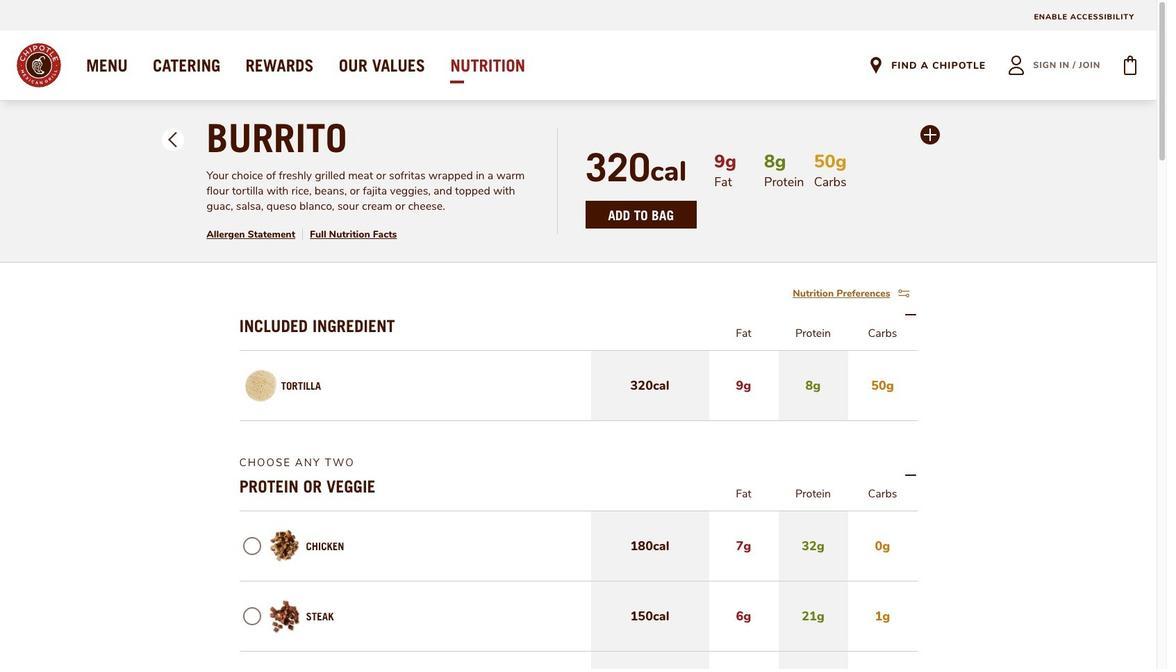 Task type: vqa. For each thing, say whether or not it's contained in the screenshot.
No icon
no



Task type: locate. For each thing, give the bounding box(es) containing it.
0 vertical spatial deselect ingredient group image
[[243, 538, 261, 556]]

definition
[[586, 144, 651, 191], [715, 150, 737, 174], [765, 150, 787, 174], [815, 150, 847, 174], [651, 153, 687, 191], [207, 168, 533, 214], [591, 351, 709, 421], [709, 351, 779, 421], [779, 351, 848, 421], [848, 351, 918, 421], [591, 512, 709, 581], [709, 512, 779, 581], [779, 512, 848, 581], [848, 512, 918, 581], [591, 582, 709, 652], [709, 582, 779, 652], [779, 582, 848, 652], [848, 582, 918, 652], [591, 652, 709, 669], [709, 652, 779, 669], [779, 652, 848, 669], [848, 652, 918, 669]]

1 deselect ingredient group image from the top
[[243, 538, 261, 556]]

find a chipotle image
[[868, 57, 885, 74]]

chipotle mexican grill image
[[17, 43, 61, 88]]

0 vertical spatial toggle group image
[[905, 310, 917, 321]]

2 image
[[168, 132, 177, 140]]

allergens symbol image
[[897, 284, 914, 298]]

heading
[[1034, 59, 1101, 72]]

deselect ingredient group image
[[243, 538, 261, 556], [243, 608, 261, 626]]

1 vertical spatial toggle group image
[[905, 470, 917, 481]]

1 vertical spatial deselect ingredient group image
[[243, 608, 261, 626]]

toggle group image
[[905, 310, 917, 321], [905, 470, 917, 481]]



Task type: describe. For each thing, give the bounding box(es) containing it.
sign in image
[[1000, 49, 1034, 82]]

1 toggle group image from the top
[[905, 310, 917, 321]]

1 image
[[168, 139, 177, 147]]

add to bag image
[[1114, 49, 1148, 82]]

2 deselect ingredient group image from the top
[[243, 608, 261, 626]]

2 toggle group image from the top
[[905, 470, 917, 481]]



